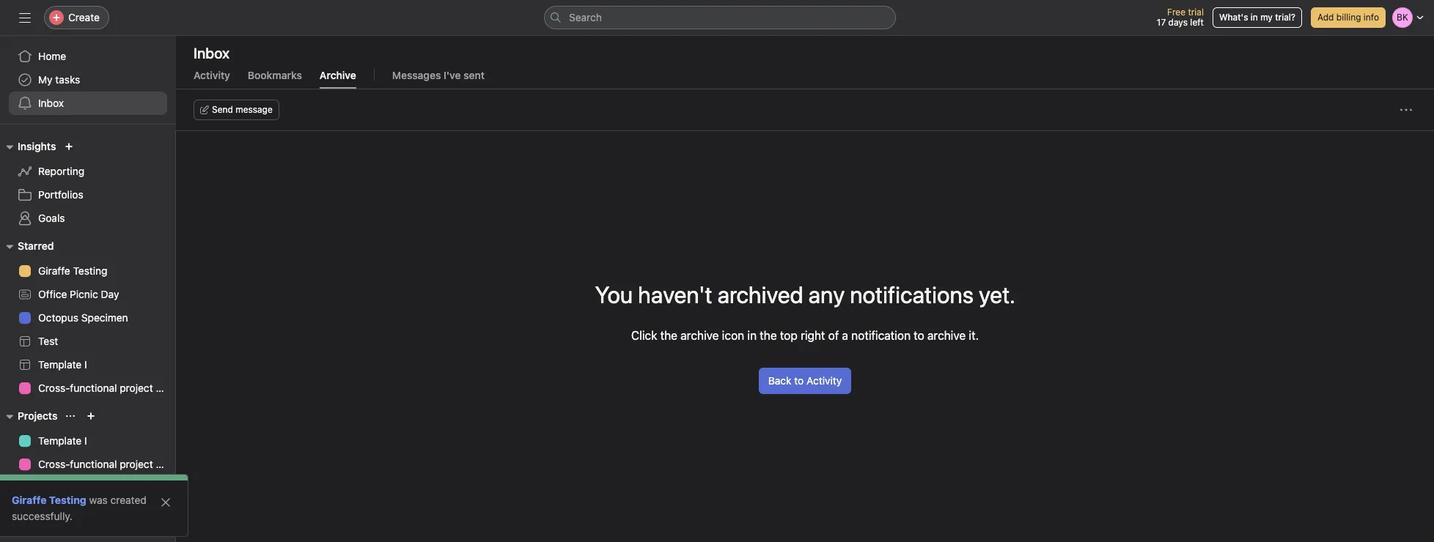 Task type: vqa. For each thing, say whether or not it's contained in the screenshot.
DIALOG
no



Task type: describe. For each thing, give the bounding box(es) containing it.
octopus for office
[[38, 312, 78, 324]]

create
[[68, 11, 100, 23]]

trial
[[1188, 7, 1204, 18]]

functional inside starred element
[[70, 382, 117, 395]]

2 the from the left
[[760, 329, 777, 342]]

0 vertical spatial activity
[[194, 69, 230, 81]]

insights element
[[0, 133, 176, 233]]

projects
[[18, 410, 58, 422]]

bookmarks
[[248, 69, 302, 81]]

search
[[569, 11, 602, 23]]

global element
[[0, 36, 176, 124]]

1 archive from the left
[[681, 329, 719, 342]]

archive link
[[320, 69, 356, 89]]

trial?
[[1276, 12, 1296, 23]]

picnic
[[70, 288, 98, 301]]

search button
[[544, 6, 896, 29]]

you haven't archived any notifications yet.
[[595, 281, 1015, 308]]

specimen for picnic
[[81, 312, 128, 324]]

reporting
[[38, 165, 84, 177]]

of
[[829, 329, 839, 342]]

my tasks
[[38, 73, 80, 86]]

insights
[[18, 140, 56, 153]]

template i link inside starred element
[[9, 354, 167, 377]]

bookmarks link
[[248, 69, 302, 89]]

what's
[[1220, 12, 1249, 23]]

0 horizontal spatial in
[[748, 329, 757, 342]]

octopus specimen for picnic
[[38, 312, 128, 324]]

free trial 17 days left
[[1157, 7, 1204, 28]]

my tasks link
[[9, 68, 167, 92]]

template i for template i link inside the the projects element
[[38, 435, 87, 447]]

1 vertical spatial giraffe
[[12, 494, 47, 507]]

starred button
[[0, 238, 54, 255]]

created
[[110, 494, 147, 507]]

was
[[89, 494, 108, 507]]

1 vertical spatial giraffe testing link
[[12, 494, 86, 507]]

send
[[212, 104, 233, 115]]

new image
[[65, 142, 74, 151]]

0 vertical spatial giraffe testing link
[[9, 260, 167, 283]]

i've
[[444, 69, 461, 81]]

back
[[769, 374, 792, 387]]

1 horizontal spatial to
[[914, 329, 925, 342]]

any
[[809, 281, 845, 308]]

top
[[780, 329, 798, 342]]

it.
[[969, 329, 979, 342]]

new project or portfolio image
[[87, 412, 96, 421]]

portfolios
[[38, 188, 83, 201]]

tasks
[[55, 73, 80, 86]]

you
[[595, 281, 633, 308]]

home link
[[9, 45, 167, 68]]

send message button
[[194, 100, 279, 120]]

0 vertical spatial inbox
[[194, 45, 230, 62]]

cross- inside starred element
[[38, 382, 70, 395]]

goals link
[[9, 207, 167, 230]]

show options, current sort, top image
[[66, 412, 75, 421]]

messages i've sent
[[392, 69, 485, 81]]

invite
[[41, 517, 68, 530]]

i for template i link inside the the projects element
[[84, 435, 87, 447]]

test
[[38, 335, 58, 348]]

notification
[[852, 329, 911, 342]]

invite button
[[14, 510, 77, 537]]

was created successfully.
[[12, 494, 147, 523]]

click the archive icon in the top right of a notification to archive it.
[[631, 329, 979, 342]]

starred element
[[0, 233, 176, 403]]

billing
[[1337, 12, 1362, 23]]

projects button
[[0, 408, 58, 425]]

cross-functional project plan inside the projects element
[[38, 458, 176, 471]]

template i link inside the projects element
[[9, 430, 167, 453]]

specimen for functional
[[81, 482, 128, 494]]

close image
[[160, 497, 172, 509]]

goals
[[38, 212, 65, 224]]

right
[[801, 329, 826, 342]]

add billing info button
[[1311, 7, 1386, 28]]

messages
[[392, 69, 441, 81]]

search list box
[[544, 6, 896, 29]]

1 vertical spatial giraffe testing
[[12, 494, 86, 507]]

template inside the projects element
[[38, 435, 82, 447]]



Task type: locate. For each thing, give the bounding box(es) containing it.
0 vertical spatial cross-functional project plan link
[[9, 377, 176, 400]]

0 vertical spatial template
[[38, 359, 82, 371]]

in right icon
[[748, 329, 757, 342]]

testing up invite
[[49, 494, 86, 507]]

giraffe testing link
[[9, 260, 167, 283], [12, 494, 86, 507]]

click
[[631, 329, 658, 342]]

2 octopus from the top
[[38, 482, 78, 494]]

0 vertical spatial functional
[[70, 382, 117, 395]]

template i down 'show options, current sort, top' icon
[[38, 435, 87, 447]]

more actions image
[[1401, 104, 1413, 116]]

2 project from the top
[[120, 458, 153, 471]]

octopus specimen inside starred element
[[38, 312, 128, 324]]

1 vertical spatial i
[[84, 435, 87, 447]]

cross-functional project plan up was
[[38, 458, 176, 471]]

archive left icon
[[681, 329, 719, 342]]

cross-functional project plan link inside the projects element
[[9, 453, 176, 477]]

octopus specimen
[[38, 312, 128, 324], [38, 482, 128, 494]]

0 vertical spatial template i link
[[9, 354, 167, 377]]

0 vertical spatial i
[[84, 359, 87, 371]]

1 vertical spatial octopus specimen
[[38, 482, 128, 494]]

to right "back"
[[795, 374, 804, 387]]

cross-functional project plan link up new project or portfolio icon
[[9, 377, 176, 400]]

17
[[1157, 17, 1166, 28]]

template down test
[[38, 359, 82, 371]]

activity right "back"
[[807, 374, 842, 387]]

cross-functional project plan link up was
[[9, 453, 176, 477]]

1 octopus specimen from the top
[[38, 312, 128, 324]]

giraffe up office
[[38, 265, 70, 277]]

octopus down office
[[38, 312, 78, 324]]

0 horizontal spatial activity
[[194, 69, 230, 81]]

1 horizontal spatial in
[[1251, 12, 1258, 23]]

1 vertical spatial project
[[120, 458, 153, 471]]

1 functional from the top
[[70, 382, 117, 395]]

1 horizontal spatial the
[[760, 329, 777, 342]]

add billing info
[[1318, 12, 1380, 23]]

0 vertical spatial giraffe
[[38, 265, 70, 277]]

to
[[914, 329, 925, 342], [795, 374, 804, 387]]

template inside starred element
[[38, 359, 82, 371]]

home
[[38, 50, 66, 62]]

0 vertical spatial project
[[120, 382, 153, 395]]

hide sidebar image
[[19, 12, 31, 23]]

i inside starred element
[[84, 359, 87, 371]]

office
[[38, 288, 67, 301]]

my
[[1261, 12, 1273, 23]]

1 specimen from the top
[[81, 312, 128, 324]]

functional inside the projects element
[[70, 458, 117, 471]]

i down new project or portfolio icon
[[84, 435, 87, 447]]

1 vertical spatial cross-functional project plan
[[38, 458, 176, 471]]

cross-functional project plan up new project or portfolio icon
[[38, 382, 176, 395]]

testing up office picnic day "link"
[[73, 265, 107, 277]]

portfolios link
[[9, 183, 167, 207]]

a
[[842, 329, 849, 342]]

template i link down test
[[9, 354, 167, 377]]

giraffe testing link up successfully.
[[12, 494, 86, 507]]

specimen inside the projects element
[[81, 482, 128, 494]]

1 vertical spatial in
[[748, 329, 757, 342]]

1 template from the top
[[38, 359, 82, 371]]

1 template i link from the top
[[9, 354, 167, 377]]

1 template i from the top
[[38, 359, 87, 371]]

i for template i link within starred element
[[84, 359, 87, 371]]

1 cross-functional project plan link from the top
[[9, 377, 176, 400]]

insights button
[[0, 138, 56, 155]]

left
[[1191, 17, 1204, 28]]

back to activity
[[769, 374, 842, 387]]

add
[[1318, 12, 1334, 23]]

1 vertical spatial to
[[795, 374, 804, 387]]

giraffe
[[38, 265, 70, 277], [12, 494, 47, 507]]

cross-functional project plan
[[38, 382, 176, 395], [38, 458, 176, 471]]

0 vertical spatial cross-
[[38, 382, 70, 395]]

the right click
[[661, 329, 678, 342]]

functional up was
[[70, 458, 117, 471]]

0 vertical spatial cross-functional project plan
[[38, 382, 176, 395]]

functional
[[70, 382, 117, 395], [70, 458, 117, 471]]

0 vertical spatial plan
[[156, 382, 176, 395]]

what's in my trial?
[[1220, 12, 1296, 23]]

0 vertical spatial template i
[[38, 359, 87, 371]]

0 vertical spatial giraffe testing
[[38, 265, 107, 277]]

inbox
[[194, 45, 230, 62], [38, 97, 64, 109]]

inbox down my
[[38, 97, 64, 109]]

octopus specimen link for functional
[[9, 477, 167, 500]]

cross-functional project plan inside starred element
[[38, 382, 176, 395]]

back to activity button
[[759, 368, 852, 394]]

archive
[[320, 69, 356, 81]]

functional up new project or portfolio icon
[[70, 382, 117, 395]]

activity link
[[194, 69, 230, 89]]

haven't
[[638, 281, 713, 308]]

what's in my trial? button
[[1213, 7, 1303, 28]]

2 octopus specimen from the top
[[38, 482, 128, 494]]

i down the test link
[[84, 359, 87, 371]]

octopus specimen up invite
[[38, 482, 128, 494]]

octopus up successfully.
[[38, 482, 78, 494]]

2 cross-functional project plan link from the top
[[9, 453, 176, 477]]

notifications yet.
[[850, 281, 1015, 308]]

icon
[[722, 329, 745, 342]]

activity up send
[[194, 69, 230, 81]]

1 horizontal spatial archive
[[928, 329, 966, 342]]

2 cross- from the top
[[38, 458, 70, 471]]

0 vertical spatial octopus specimen link
[[9, 307, 167, 330]]

0 vertical spatial to
[[914, 329, 925, 342]]

template i
[[38, 359, 87, 371], [38, 435, 87, 447]]

1 vertical spatial testing
[[49, 494, 86, 507]]

giraffe testing inside giraffe testing link
[[38, 265, 107, 277]]

sent
[[464, 69, 485, 81]]

1 vertical spatial plan
[[156, 458, 176, 471]]

cross-functional project plan link
[[9, 377, 176, 400], [9, 453, 176, 477]]

0 vertical spatial specimen
[[81, 312, 128, 324]]

inbox link
[[9, 92, 167, 115]]

giraffe up successfully.
[[12, 494, 47, 507]]

info
[[1364, 12, 1380, 23]]

template
[[38, 359, 82, 371], [38, 435, 82, 447]]

0 vertical spatial testing
[[73, 265, 107, 277]]

2 archive from the left
[[928, 329, 966, 342]]

successfully.
[[12, 510, 72, 523]]

octopus specimen inside the projects element
[[38, 482, 128, 494]]

template i down test
[[38, 359, 87, 371]]

inbox inside the global element
[[38, 97, 64, 109]]

the
[[661, 329, 678, 342], [760, 329, 777, 342]]

2 cross-functional project plan from the top
[[38, 458, 176, 471]]

0 horizontal spatial the
[[661, 329, 678, 342]]

giraffe inside starred element
[[38, 265, 70, 277]]

i
[[84, 359, 87, 371], [84, 435, 87, 447]]

0 vertical spatial octopus
[[38, 312, 78, 324]]

giraffe testing up successfully.
[[12, 494, 86, 507]]

1 octopus from the top
[[38, 312, 78, 324]]

2 octopus specimen link from the top
[[9, 477, 167, 500]]

1 vertical spatial template i link
[[9, 430, 167, 453]]

0 vertical spatial in
[[1251, 12, 1258, 23]]

archived
[[718, 281, 804, 308]]

1 vertical spatial octopus
[[38, 482, 78, 494]]

the left top
[[760, 329, 777, 342]]

plan inside starred element
[[156, 382, 176, 395]]

starred
[[18, 240, 54, 252]]

project up the created
[[120, 458, 153, 471]]

create button
[[44, 6, 109, 29]]

octopus inside starred element
[[38, 312, 78, 324]]

to right notification
[[914, 329, 925, 342]]

in
[[1251, 12, 1258, 23], [748, 329, 757, 342]]

test link
[[9, 330, 167, 354]]

octopus
[[38, 312, 78, 324], [38, 482, 78, 494]]

1 horizontal spatial activity
[[807, 374, 842, 387]]

0 horizontal spatial archive
[[681, 329, 719, 342]]

i inside the projects element
[[84, 435, 87, 447]]

testing inside starred element
[[73, 265, 107, 277]]

0 horizontal spatial inbox
[[38, 97, 64, 109]]

template i inside starred element
[[38, 359, 87, 371]]

1 vertical spatial template i
[[38, 435, 87, 447]]

1 cross- from the top
[[38, 382, 70, 395]]

1 vertical spatial cross-functional project plan link
[[9, 453, 176, 477]]

specimen
[[81, 312, 128, 324], [81, 482, 128, 494]]

octopus for cross-
[[38, 482, 78, 494]]

octopus inside the projects element
[[38, 482, 78, 494]]

2 i from the top
[[84, 435, 87, 447]]

activity
[[194, 69, 230, 81], [807, 374, 842, 387]]

1 vertical spatial template
[[38, 435, 82, 447]]

office picnic day link
[[9, 283, 167, 307]]

2 specimen from the top
[[81, 482, 128, 494]]

specimen inside starred element
[[81, 312, 128, 324]]

giraffe testing link up picnic on the bottom left of page
[[9, 260, 167, 283]]

1 vertical spatial specimen
[[81, 482, 128, 494]]

octopus specimen link down picnic on the bottom left of page
[[9, 307, 167, 330]]

octopus specimen link
[[9, 307, 167, 330], [9, 477, 167, 500]]

2 functional from the top
[[70, 458, 117, 471]]

send message
[[212, 104, 273, 115]]

1 i from the top
[[84, 359, 87, 371]]

template down 'show options, current sort, top' icon
[[38, 435, 82, 447]]

free
[[1168, 7, 1186, 18]]

cross- up 'projects'
[[38, 382, 70, 395]]

1 plan from the top
[[156, 382, 176, 395]]

1 project from the top
[[120, 382, 153, 395]]

project
[[120, 382, 153, 395], [120, 458, 153, 471]]

giraffe testing up office picnic day
[[38, 265, 107, 277]]

messages i've sent link
[[392, 69, 485, 89]]

template i link down new project or portfolio icon
[[9, 430, 167, 453]]

cross-
[[38, 382, 70, 395], [38, 458, 70, 471]]

1 cross-functional project plan from the top
[[38, 382, 176, 395]]

plan
[[156, 382, 176, 395], [156, 458, 176, 471]]

to inside button
[[795, 374, 804, 387]]

message
[[236, 104, 273, 115]]

reporting link
[[9, 160, 167, 183]]

office picnic day
[[38, 288, 119, 301]]

0 vertical spatial octopus specimen
[[38, 312, 128, 324]]

days
[[1169, 17, 1188, 28]]

my
[[38, 73, 52, 86]]

plan inside the projects element
[[156, 458, 176, 471]]

cross- inside the projects element
[[38, 458, 70, 471]]

1 horizontal spatial inbox
[[194, 45, 230, 62]]

project down the test link
[[120, 382, 153, 395]]

activity inside button
[[807, 374, 842, 387]]

archive
[[681, 329, 719, 342], [928, 329, 966, 342]]

octopus specimen for functional
[[38, 482, 128, 494]]

0 horizontal spatial to
[[795, 374, 804, 387]]

1 the from the left
[[661, 329, 678, 342]]

inbox up activity link at the top of page
[[194, 45, 230, 62]]

project inside starred element
[[120, 382, 153, 395]]

day
[[101, 288, 119, 301]]

projects element
[[0, 403, 176, 543]]

2 template from the top
[[38, 435, 82, 447]]

in inside button
[[1251, 12, 1258, 23]]

1 vertical spatial activity
[[807, 374, 842, 387]]

1 octopus specimen link from the top
[[9, 307, 167, 330]]

1 vertical spatial functional
[[70, 458, 117, 471]]

in left 'my'
[[1251, 12, 1258, 23]]

1 vertical spatial inbox
[[38, 97, 64, 109]]

archive left "it."
[[928, 329, 966, 342]]

2 plan from the top
[[156, 458, 176, 471]]

giraffe testing
[[38, 265, 107, 277], [12, 494, 86, 507]]

octopus specimen link for picnic
[[9, 307, 167, 330]]

template i inside the projects element
[[38, 435, 87, 447]]

1 vertical spatial octopus specimen link
[[9, 477, 167, 500]]

template i for template i link within starred element
[[38, 359, 87, 371]]

2 template i from the top
[[38, 435, 87, 447]]

octopus specimen link up invite
[[9, 477, 167, 500]]

2 template i link from the top
[[9, 430, 167, 453]]

template i link
[[9, 354, 167, 377], [9, 430, 167, 453]]

octopus specimen down picnic on the bottom left of page
[[38, 312, 128, 324]]

1 vertical spatial cross-
[[38, 458, 70, 471]]

cross- up was created successfully. on the left of the page
[[38, 458, 70, 471]]



